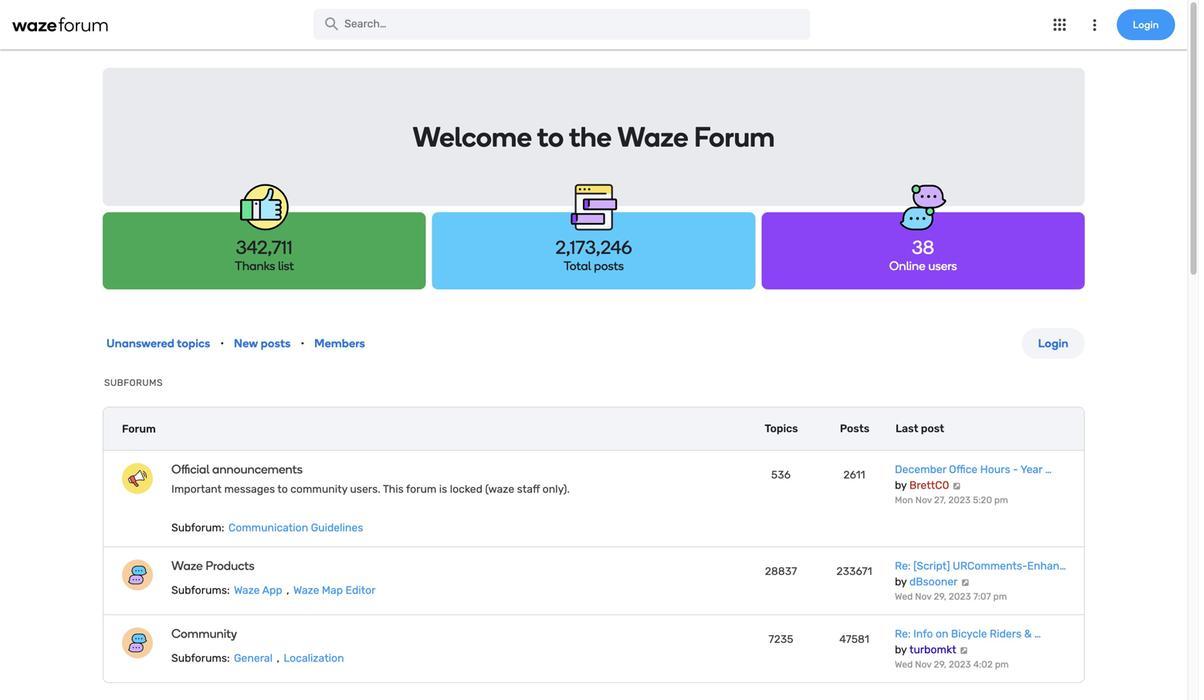 Task type: describe. For each thing, give the bounding box(es) containing it.
[script]
[[914, 560, 951, 573]]

on
[[936, 628, 949, 641]]

riders
[[990, 628, 1022, 641]]

map
[[322, 584, 343, 597]]

locked
[[450, 483, 483, 496]]

subforum: communication guidelines
[[171, 522, 363, 535]]

view the latest post image for waze products
[[961, 579, 971, 587]]

2611
[[844, 469, 866, 482]]

topics
[[765, 423, 798, 435]]

342,711
[[236, 236, 293, 259]]

communication
[[229, 522, 308, 535]]

4:02
[[974, 660, 993, 671]]

localization link
[[282, 652, 346, 665]]

subforums: for community
[[171, 652, 230, 665]]

communication guidelines link
[[227, 522, 365, 535]]

0 horizontal spatial forum
[[122, 423, 156, 435]]

1 nov from the top
[[916, 495, 932, 506]]

subforums
[[104, 378, 163, 389]]

-
[[1013, 463, 1019, 476]]

messages
[[224, 483, 275, 496]]

7235
[[769, 633, 794, 646]]

only).
[[543, 483, 570, 496]]

the
[[569, 121, 612, 154]]

re: info on bicycle riders & … link
[[895, 628, 1042, 641]]

re: info on bicycle riders & … by turbomkt
[[895, 628, 1042, 657]]

post
[[921, 423, 945, 435]]

localization
[[284, 652, 344, 665]]

mon
[[895, 495, 914, 506]]

community
[[291, 483, 348, 496]]

0 vertical spatial to
[[537, 121, 564, 154]]

27,
[[935, 495, 947, 506]]

products
[[206, 559, 255, 574]]

this
[[383, 483, 404, 496]]

waze products
[[171, 559, 255, 574]]

29, for community
[[934, 660, 947, 671]]

5:20
[[973, 495, 993, 506]]

wed nov 29, 2023 4:02 pm
[[895, 660, 1009, 671]]

re: [script] urcomments-enhan… by dbsooner
[[895, 560, 1067, 589]]

december office hours - year … by brettc0
[[895, 463, 1052, 492]]

december
[[895, 463, 947, 476]]

536
[[772, 469, 791, 482]]

47581
[[840, 633, 870, 646]]

hours
[[981, 463, 1011, 476]]

wed for community
[[895, 660, 913, 671]]

view the latest post image for official announcements
[[952, 483, 962, 491]]

pm for community
[[996, 660, 1009, 671]]

welcome to the waze forum
[[413, 121, 775, 154]]

online
[[890, 259, 926, 273]]

1 • from the left
[[220, 338, 224, 350]]

subforum:
[[171, 522, 224, 535]]

&
[[1025, 628, 1032, 641]]

forum locked image
[[122, 463, 153, 494]]

subforums: general , localization
[[171, 652, 344, 665]]

waze left app
[[234, 584, 260, 597]]

waze down subforum:
[[171, 559, 203, 574]]

0 vertical spatial pm
[[995, 495, 1009, 506]]

posts
[[840, 423, 870, 435]]

important
[[171, 483, 222, 496]]

to inside official announcements important messages to community users. this forum is locked (waze staff only).
[[278, 483, 288, 496]]

233671
[[837, 565, 873, 578]]

urcomments-
[[953, 560, 1028, 573]]

mon nov 27, 2023 5:20 pm
[[895, 495, 1009, 506]]

dbsooner link
[[910, 576, 958, 589]]

guidelines
[[311, 522, 363, 535]]

total
[[564, 259, 591, 273]]

2023 for waze products
[[949, 592, 972, 603]]

wed nov 29, 2023 7:07 pm
[[895, 592, 1008, 603]]

office
[[949, 463, 978, 476]]

general
[[234, 652, 273, 665]]

announcements
[[212, 462, 303, 477]]



Task type: locate. For each thing, give the bounding box(es) containing it.
2023 right 27,
[[949, 495, 971, 506]]

waze map editor link
[[292, 584, 377, 597]]

…
[[1046, 463, 1052, 476], [1035, 628, 1042, 641]]

re: for waze products
[[895, 560, 911, 573]]

app
[[262, 584, 282, 597]]

community link
[[171, 627, 617, 642]]

december office hours - year … link
[[895, 463, 1052, 476]]

2 subforums: from the top
[[171, 652, 230, 665]]

0 vertical spatial view the latest post image
[[952, 483, 962, 491]]

1 vertical spatial re:
[[895, 628, 911, 641]]

wed down dbsooner
[[895, 592, 913, 603]]

1 vertical spatial subforums:
[[171, 652, 230, 665]]

0 horizontal spatial to
[[278, 483, 288, 496]]

0 vertical spatial nov
[[916, 495, 932, 506]]

users
[[929, 259, 958, 273]]

2 nov from the top
[[916, 592, 932, 603]]

2 vertical spatial 2023
[[949, 660, 972, 671]]

is
[[439, 483, 448, 496]]

0 vertical spatial by
[[895, 479, 907, 492]]

subforums: waze app , waze map editor
[[171, 584, 376, 597]]

1 horizontal spatial forum
[[694, 121, 775, 154]]

1 horizontal spatial •
[[301, 338, 304, 350]]

by inside 're: info on bicycle riders & … by turbomkt'
[[895, 644, 907, 657]]

1 vertical spatial forum
[[122, 423, 156, 435]]

wed down 'turbomkt'
[[895, 660, 913, 671]]

1 vertical spatial wed
[[895, 660, 913, 671]]

2 by from the top
[[895, 576, 907, 589]]

subforums: for waze products
[[171, 584, 230, 597]]

subforums: down waze products
[[171, 584, 230, 597]]

28837
[[765, 565, 797, 578]]

2023 left 7:07
[[949, 592, 972, 603]]

0 vertical spatial 2023
[[949, 495, 971, 506]]

pm right 5:20
[[995, 495, 1009, 506]]

by inside re: [script] urcomments-enhan… by dbsooner
[[895, 576, 907, 589]]

2023 down view the latest post icon
[[949, 660, 972, 671]]

pm
[[995, 495, 1009, 506], [994, 592, 1008, 603], [996, 660, 1009, 671]]

2 wed from the top
[[895, 660, 913, 671]]

2023 for community
[[949, 660, 972, 671]]

thanks
[[235, 259, 275, 273]]

by left dbsooner
[[895, 576, 907, 589]]

turbomkt link
[[910, 644, 957, 657]]

29, for waze products
[[934, 592, 947, 603]]

pm for waze products
[[994, 592, 1008, 603]]

(waze
[[485, 483, 515, 496]]

0 horizontal spatial •
[[220, 338, 224, 350]]

view the latest post image up wed nov 29, 2023 7:07 pm
[[961, 579, 971, 587]]

2 2023 from the top
[[949, 592, 972, 603]]

0 vertical spatial …
[[1046, 463, 1052, 476]]

welcome
[[413, 121, 532, 154]]

… right the year
[[1046, 463, 1052, 476]]

nov down brettc0
[[916, 495, 932, 506]]

last
[[896, 423, 919, 435]]

year
[[1021, 463, 1043, 476]]

pm right the 4:02
[[996, 660, 1009, 671]]

1 vertical spatial 29,
[[934, 660, 947, 671]]

subforums:
[[171, 584, 230, 597], [171, 652, 230, 665]]

by up mon
[[895, 479, 907, 492]]

2 29, from the top
[[934, 660, 947, 671]]

forum
[[694, 121, 775, 154], [122, 423, 156, 435]]

2 re: from the top
[[895, 628, 911, 641]]

38
[[913, 236, 935, 259]]

waze
[[618, 121, 689, 154], [171, 559, 203, 574], [234, 584, 260, 597], [294, 584, 319, 597]]

1 vertical spatial view the latest post image
[[961, 579, 971, 587]]

view the latest post image
[[959, 647, 969, 655]]

community
[[171, 627, 237, 642]]

1 vertical spatial ,
[[277, 652, 280, 665]]

3 by from the top
[[895, 644, 907, 657]]

1 vertical spatial …
[[1035, 628, 1042, 641]]

waze left map
[[294, 584, 319, 597]]

waze products link
[[171, 559, 617, 574]]

1 vertical spatial to
[[278, 483, 288, 496]]

official
[[171, 462, 210, 477]]

wed
[[895, 592, 913, 603], [895, 660, 913, 671]]

waze app link
[[233, 584, 284, 597]]

3 nov from the top
[[916, 660, 932, 671]]

1 vertical spatial nov
[[916, 592, 932, 603]]

list
[[278, 259, 294, 273]]

nov
[[916, 495, 932, 506], [916, 592, 932, 603], [916, 660, 932, 671]]

2 vertical spatial pm
[[996, 660, 1009, 671]]

0 vertical spatial re:
[[895, 560, 911, 573]]

0 horizontal spatial …
[[1035, 628, 1042, 641]]

users.
[[350, 483, 381, 496]]

official announcements important messages to community users. this forum is locked (waze staff only).
[[171, 462, 570, 496]]

re:
[[895, 560, 911, 573], [895, 628, 911, 641]]

2 vertical spatial nov
[[916, 660, 932, 671]]

last post
[[896, 423, 945, 435]]

view the latest post image
[[952, 483, 962, 491], [961, 579, 971, 587]]

0 horizontal spatial ,
[[277, 652, 280, 665]]

nov down turbomkt link
[[916, 660, 932, 671]]

1 wed from the top
[[895, 592, 913, 603]]

0 vertical spatial forum
[[694, 121, 775, 154]]

dbsooner
[[910, 576, 958, 589]]

forum
[[406, 483, 437, 496]]

0 vertical spatial 29,
[[934, 592, 947, 603]]

29, down 'turbomkt'
[[934, 660, 947, 671]]

nov for waze products
[[916, 592, 932, 603]]

1 horizontal spatial to
[[537, 121, 564, 154]]

turbomkt
[[910, 644, 957, 657]]

0 vertical spatial ,
[[287, 584, 289, 597]]

1 2023 from the top
[[949, 495, 971, 506]]

•
[[220, 338, 224, 350], [301, 338, 304, 350]]

general link
[[233, 652, 274, 665]]

re: left [script]
[[895, 560, 911, 573]]

brettc0
[[910, 479, 950, 492]]

1 subforums: from the top
[[171, 584, 230, 597]]

to left the at top
[[537, 121, 564, 154]]

official announcements link
[[171, 462, 617, 477]]

2023
[[949, 495, 971, 506], [949, 592, 972, 603], [949, 660, 972, 671]]

1 vertical spatial pm
[[994, 592, 1008, 603]]

2,173,246 total posts
[[556, 236, 632, 273]]

342,711 thanks list
[[235, 236, 294, 273]]

1 vertical spatial 2023
[[949, 592, 972, 603]]

enhan…
[[1028, 560, 1067, 573]]

bicycle
[[952, 628, 988, 641]]

info
[[914, 628, 933, 641]]

1 by from the top
[[895, 479, 907, 492]]

… inside 're: info on bicycle riders & … by turbomkt'
[[1035, 628, 1042, 641]]

posts
[[594, 259, 624, 273]]

nov for community
[[916, 660, 932, 671]]

1 vertical spatial by
[[895, 576, 907, 589]]

29, down dbsooner
[[934, 592, 947, 603]]

1 horizontal spatial ,
[[287, 584, 289, 597]]

2 • from the left
[[301, 338, 304, 350]]

waze right the at top
[[618, 121, 689, 154]]

3 2023 from the top
[[949, 660, 972, 671]]

38 online users
[[890, 236, 958, 273]]

by
[[895, 479, 907, 492], [895, 576, 907, 589], [895, 644, 907, 657]]

re: [script] urcomments-enhan… link
[[895, 560, 1067, 573]]

nov down dbsooner link in the bottom of the page
[[916, 592, 932, 603]]

… right &
[[1035, 628, 1042, 641]]

to down announcements
[[278, 483, 288, 496]]

1 29, from the top
[[934, 592, 947, 603]]

0 vertical spatial subforums:
[[171, 584, 230, 597]]

pm right 7:07
[[994, 592, 1008, 603]]

, right general link
[[277, 652, 280, 665]]

to
[[537, 121, 564, 154], [278, 483, 288, 496]]

re: inside 're: info on bicycle riders & … by turbomkt'
[[895, 628, 911, 641]]

editor
[[346, 584, 376, 597]]

1 re: from the top
[[895, 560, 911, 573]]

,
[[287, 584, 289, 597], [277, 652, 280, 665]]

2 vertical spatial by
[[895, 644, 907, 657]]

7:07
[[974, 592, 992, 603]]

, right app
[[287, 584, 289, 597]]

wed for waze products
[[895, 592, 913, 603]]

2,173,246
[[556, 236, 632, 259]]

brettc0 link
[[910, 479, 950, 492]]

0 vertical spatial wed
[[895, 592, 913, 603]]

… inside december office hours - year … by brettc0
[[1046, 463, 1052, 476]]

by inside december office hours - year … by brettc0
[[895, 479, 907, 492]]

re: inside re: [script] urcomments-enhan… by dbsooner
[[895, 560, 911, 573]]

re: for community
[[895, 628, 911, 641]]

by left 'turbomkt'
[[895, 644, 907, 657]]

subforums: down 'community'
[[171, 652, 230, 665]]

1 horizontal spatial …
[[1046, 463, 1052, 476]]

staff
[[517, 483, 540, 496]]

re: left info
[[895, 628, 911, 641]]

view the latest post image up mon nov 27, 2023 5:20 pm
[[952, 483, 962, 491]]



Task type: vqa. For each thing, say whether or not it's contained in the screenshot.
342,711 on the left
yes



